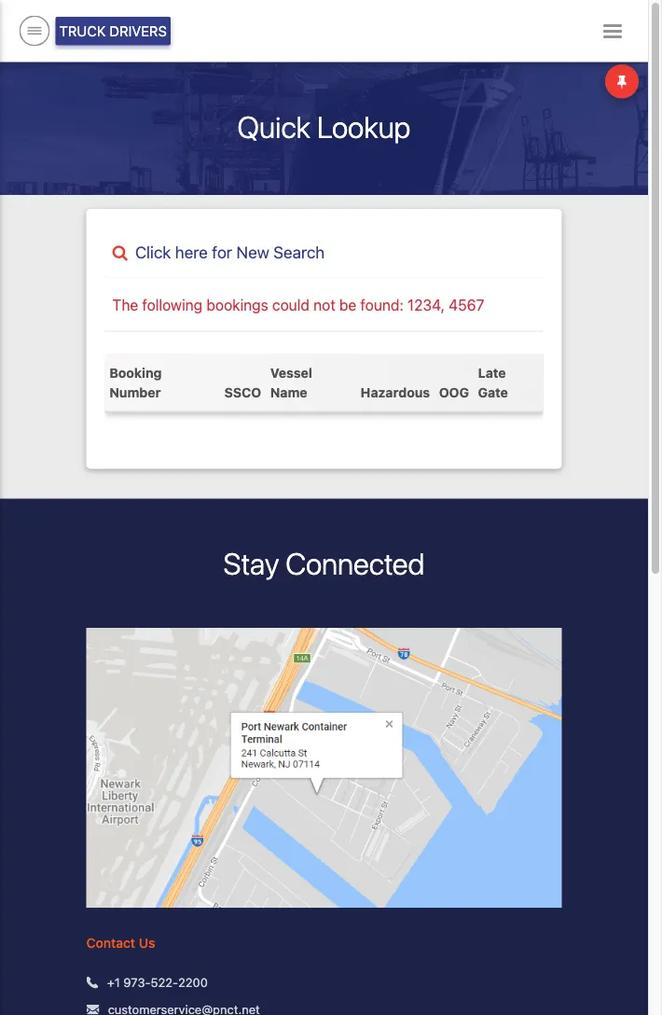 Task type: vqa. For each thing, say whether or not it's contained in the screenshot.
the Hazardous OOG Late Gate
yes



Task type: describe. For each thing, give the bounding box(es) containing it.
here
[[175, 243, 208, 262]]

+1 973-522-2200
[[107, 976, 208, 990]]

vessel
[[271, 365, 313, 380]]

number
[[110, 385, 161, 400]]

booking
[[110, 365, 162, 380]]

oog
[[440, 385, 470, 400]]

+1 973-522-2200 link
[[107, 974, 208, 992]]

us
[[139, 936, 155, 951]]

1234,
[[408, 296, 445, 314]]

truck
[[59, 23, 106, 39]]

973-
[[124, 976, 151, 990]]

click here for new search link
[[105, 243, 544, 263]]

the following bookings could not be found: 1234, 4567
[[113, 296, 485, 314]]

for
[[212, 243, 233, 262]]

drivers
[[110, 23, 167, 39]]

search
[[274, 243, 325, 262]]

ssco
[[225, 385, 262, 400]]

could
[[273, 296, 310, 314]]

ssco vessel name
[[225, 365, 313, 400]]

not
[[314, 296, 336, 314]]

connected
[[286, 546, 425, 581]]

click
[[135, 243, 171, 262]]

contact
[[86, 936, 135, 951]]

+1
[[107, 976, 120, 990]]

contact us
[[86, 936, 155, 951]]

following
[[142, 296, 203, 314]]

search image
[[113, 245, 128, 261]]

quick
[[238, 109, 311, 145]]

522-
[[151, 976, 178, 990]]



Task type: locate. For each thing, give the bounding box(es) containing it.
click here for new search
[[135, 243, 325, 262]]

be
[[340, 296, 357, 314]]

new
[[237, 243, 270, 262]]

name
[[271, 385, 308, 400]]

booking number
[[110, 365, 162, 400]]

stay
[[224, 546, 279, 581]]

2200
[[178, 976, 208, 990]]

quick lookup
[[238, 109, 411, 145]]

lookup
[[317, 109, 411, 145]]

gate
[[479, 385, 509, 400]]

4567
[[449, 296, 485, 314]]

hazardous
[[361, 385, 431, 400]]

bookings
[[207, 296, 269, 314]]

stay connected
[[224, 546, 425, 581]]

the
[[113, 296, 138, 314]]

truck drivers
[[59, 23, 167, 39]]

truck drivers link
[[56, 17, 171, 45]]

found:
[[361, 296, 404, 314]]

late
[[479, 365, 507, 380]]

hazardous oog late gate
[[361, 365, 509, 400]]



